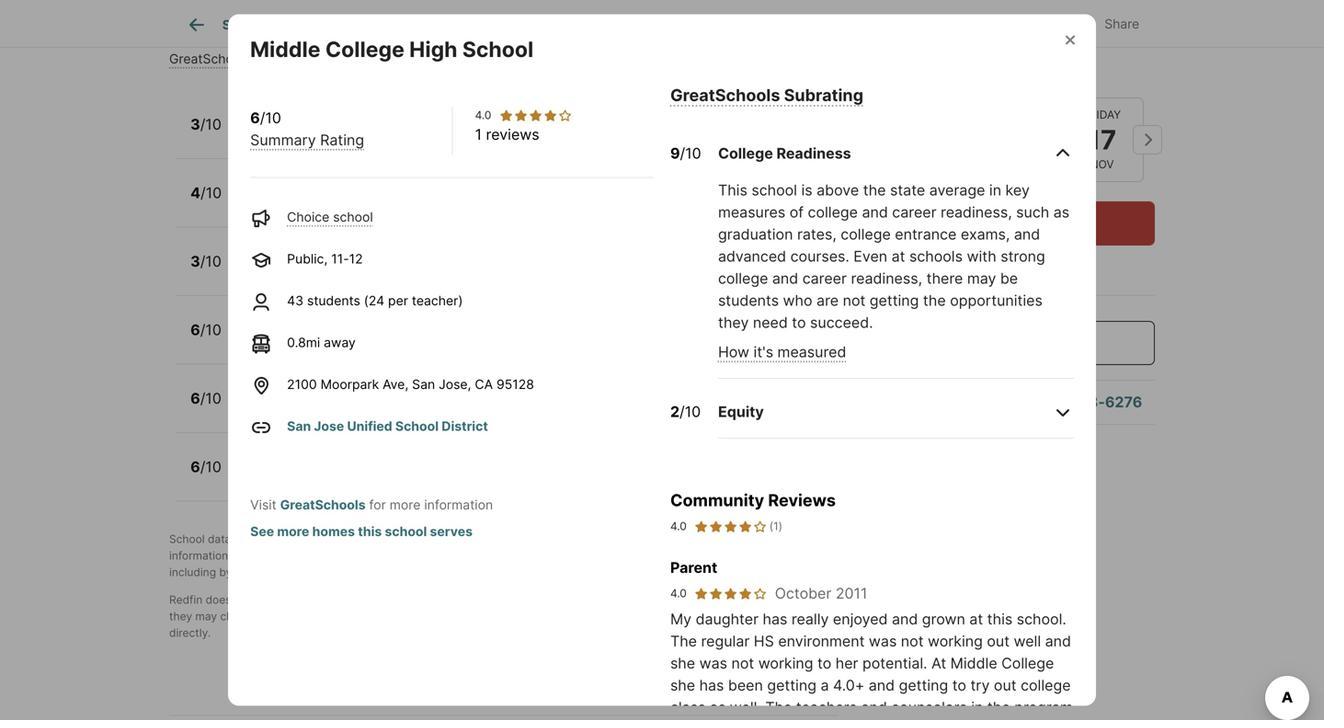 Task type: locate. For each thing, give the bounding box(es) containing it.
the inside my daughter has really enjoyed and grown at this school. the regular hs environment was not working out well and she was not working to her potential. at middle college she has been getting a 4.0+ and getting to try out college class as well. the teachers and counselors in the pro
[[988, 699, 1011, 717]]

choice inside "ace inspire academy charter, 5-8 • choice school • 0.9mi"
[[331, 196, 374, 212]]

is up 'of'
[[802, 181, 813, 199]]

(24
[[364, 293, 385, 309]]

next image
[[1134, 125, 1163, 154]]

school right elementary
[[390, 107, 440, 125]]

rating 4.0 out of 5 element up reviews
[[499, 108, 573, 123]]

1 horizontal spatial are
[[599, 593, 615, 607]]

,
[[381, 533, 384, 546]]

3 /10 left herbert
[[191, 252, 222, 270]]

1 vertical spatial serves
[[323, 265, 365, 280]]

san right 'ave,'
[[412, 377, 435, 393]]

6 inside 6 /10 summary rating
[[250, 109, 260, 127]]

school
[[463, 36, 534, 62], [390, 107, 440, 125], [409, 244, 459, 262], [404, 381, 454, 399], [396, 419, 439, 434], [169, 533, 205, 546], [458, 593, 493, 607]]

1 tab from the left
[[283, 3, 373, 47]]

elementary
[[304, 107, 387, 125]]

rating 4.0 out of 5 element
[[499, 108, 573, 123], [694, 519, 768, 535], [694, 587, 768, 601]]

readiness,
[[941, 203, 1013, 221], [852, 270, 923, 288]]

3 for gardner
[[191, 115, 200, 133]]

school inside "ace inspire academy charter, 5-8 • choice school • 0.9mi"
[[377, 196, 417, 212]]

1 horizontal spatial is
[[802, 181, 813, 199]]

at inside my daughter has really enjoyed and grown at this school. the regular hs environment was not working out well and she was not working to her potential. at middle college she has been getting a 4.0+ and getting to try out college class as well. the teachers and counselors in the pro
[[970, 611, 984, 629]]

0 horizontal spatial career
[[803, 270, 847, 288]]

determine
[[574, 549, 626, 563]]

high
[[410, 36, 458, 62], [367, 381, 401, 399]]

1 k- from the top
[[286, 127, 299, 143]]

she down my
[[671, 655, 696, 673]]

public, left the 0.8mi
[[242, 333, 283, 349]]

0 horizontal spatial may
[[195, 610, 217, 623]]

0 vertical spatial the
[[671, 633, 697, 651]]

1 she from the top
[[671, 655, 696, 673]]

0 vertical spatial middle
[[250, 36, 321, 62]]

inspire
[[274, 176, 323, 194]]

1 vertical spatial or
[[300, 593, 311, 607]]

1 vertical spatial redfin
[[169, 593, 203, 607]]

rating down elementary
[[320, 131, 364, 149]]

5 tab from the left
[[725, 3, 804, 47]]

None button
[[879, 96, 962, 183], [970, 97, 1054, 182], [1061, 97, 1145, 182], [879, 96, 962, 183], [970, 97, 1054, 182], [1061, 97, 1145, 182]]

out right try
[[995, 677, 1017, 695]]

2 vertical spatial rating 4.0 out of 5 element
[[694, 587, 768, 601]]

serves
[[430, 524, 473, 540]]

1 vertical spatial more
[[277, 524, 310, 540]]

to down environment
[[818, 655, 832, 673]]

4.0 for 1
[[475, 109, 492, 122]]

high inside "element"
[[410, 36, 458, 62]]

redfin down including
[[169, 593, 203, 607]]

school up to
[[458, 593, 493, 607]]

schools down conduct
[[377, 566, 417, 579]]

public, inside gardner elementary school public, k-5 • serves this home • 0.9mi
[[242, 127, 283, 143]]

k- down "43"
[[286, 333, 299, 349]]

nonprofit
[[396, 533, 444, 546]]

6276
[[1106, 393, 1143, 411]]

my daughter has really enjoyed and grown at this school. the regular hs environment was not working out well and she was not working to her potential. at middle college she has been getting a 4.0+ and getting to try out college class as well. the teachers and counselors in the pro
[[671, 611, 1074, 720]]

serves down hoover
[[323, 265, 365, 280]]

be up contact
[[681, 593, 694, 607]]

k-
[[286, 127, 299, 143], [286, 333, 299, 349]]

it's
[[754, 343, 774, 361]]

0 vertical spatial rating 4.0 out of 5 element
[[499, 108, 573, 123]]

measures
[[719, 203, 786, 221]]

intended
[[618, 593, 664, 607]]

and inside school service boundaries are intended to be used as a reference only; they may change and are not
[[262, 610, 282, 623]]

free,
[[886, 254, 910, 268]]

0 vertical spatial 3
[[191, 115, 200, 133]]

as
[[1054, 203, 1070, 221], [293, 549, 305, 563], [726, 593, 738, 607], [710, 699, 726, 717]]

environment
[[779, 633, 865, 651]]

rating
[[316, 51, 354, 67], [320, 131, 364, 149]]

1 horizontal spatial readiness,
[[941, 203, 1013, 221]]

the right well.
[[766, 699, 793, 717]]

more right for
[[390, 497, 421, 513]]

and up contacting
[[231, 549, 251, 563]]

students up need
[[719, 292, 779, 310]]

not up change
[[234, 593, 252, 607]]

serves
[[322, 127, 363, 143], [323, 265, 365, 280]]

1 3 /10 from the top
[[191, 115, 222, 133]]

choice down academy
[[331, 196, 374, 212]]

0.8mi away
[[287, 335, 356, 351]]

rating down home.
[[316, 51, 354, 67]]

may
[[968, 270, 997, 288], [195, 610, 217, 623]]

working down grown
[[928, 633, 983, 651]]

in
[[990, 181, 1002, 199], [972, 699, 984, 717]]

0 vertical spatial in
[[990, 181, 1002, 199]]

0 horizontal spatial information
[[169, 549, 228, 563]]

1 vertical spatial district
[[765, 610, 801, 623]]

1 vertical spatial may
[[195, 610, 217, 623]]

this up guaranteed
[[370, 593, 389, 607]]

more right see
[[277, 524, 310, 540]]

1 horizontal spatial redfin
[[517, 533, 551, 546]]

0 vertical spatial summary
[[255, 51, 312, 67]]

there
[[927, 270, 964, 288]]

0 vertical spatial 6 /10
[[191, 321, 222, 339]]

at right it's
[[892, 248, 906, 266]]

school.
[[1017, 611, 1067, 629]]

recommends
[[554, 533, 622, 546]]

greatschools inside ', a nonprofit organization. redfin recommends buyers and renters use greatschools information and ratings as a'
[[748, 533, 818, 546]]

organization.
[[447, 533, 514, 546]]

endorse
[[255, 593, 297, 607]]

are down endorse
[[285, 610, 301, 623]]

herbert hoover middle school public, 6-8 • serves this home • 1.0mi
[[242, 244, 474, 280]]

eligibility,
[[613, 610, 662, 623]]

1 vertical spatial 4.0
[[671, 520, 687, 533]]

school down "please check the school district website to see all schools serving this home."
[[463, 36, 534, 62]]

greatschools subrating
[[671, 85, 864, 105]]

(408)
[[1025, 393, 1067, 411]]

first
[[318, 549, 338, 563]]

to inside first step, and conduct their own investigation to determine their desired schools or school districts, including by contacting and visiting the schools themselves.
[[560, 549, 570, 563]]

entrance
[[896, 226, 957, 244]]

greatschools link
[[280, 497, 366, 513]]

1 vertical spatial summary
[[250, 131, 316, 149]]

1 horizontal spatial middle
[[357, 244, 406, 262]]

1 horizontal spatial college
[[719, 145, 774, 163]]

greatschools
[[169, 51, 251, 67], [671, 85, 781, 105], [280, 497, 366, 513], [311, 533, 381, 546], [748, 533, 818, 546]]

public, 11-12
[[287, 251, 363, 267]]

0 vertical spatial high
[[410, 36, 458, 62]]

1 horizontal spatial be
[[681, 593, 694, 607]]

0 vertical spatial they
[[719, 314, 749, 332]]

0 horizontal spatial district
[[722, 0, 764, 6]]

1 horizontal spatial information
[[424, 497, 493, 513]]

1 horizontal spatial has
[[763, 611, 788, 629]]

not inside school service boundaries are intended to be used as a reference only; they may change and are not
[[304, 610, 321, 623]]

a inside school service boundaries are intended to be used as a reference only; they may change and are not
[[741, 593, 747, 607]]

to down who
[[792, 314, 807, 332]]

public, inside middle college high school dialog
[[287, 251, 328, 267]]

0 vertical spatial redfin
[[517, 533, 551, 546]]

not up potential.
[[902, 633, 924, 651]]

summary down gardner
[[250, 131, 316, 149]]

4.0 up desired
[[671, 520, 687, 533]]

0 vertical spatial 0.9mi
[[441, 127, 475, 143]]

4.0
[[475, 109, 492, 122], [671, 520, 687, 533], [671, 587, 687, 601]]

and left grown
[[892, 611, 919, 629]]

college down well
[[1021, 677, 1072, 695]]

0 vertical spatial by
[[295, 533, 308, 546]]

0 vertical spatial 8
[[309, 196, 317, 212]]

a left 'first'
[[308, 549, 314, 563]]

greatschools down search link
[[169, 51, 251, 67]]

0 horizontal spatial college
[[326, 36, 405, 62]]

to down information.
[[387, 610, 398, 623]]

per
[[388, 293, 408, 309]]

9 /10
[[671, 145, 702, 163]]

college inside dropdown button
[[719, 145, 774, 163]]

a
[[387, 533, 393, 546], [308, 549, 314, 563], [741, 593, 747, 607], [821, 677, 829, 695]]

0 vertical spatial is
[[802, 181, 813, 199]]

1 6 /10 from the top
[[191, 321, 222, 339]]

public, left 11-
[[287, 251, 328, 267]]

2 3 /10 from the top
[[191, 252, 222, 270]]

greatschools summary rating link
[[169, 51, 354, 67]]

0 vertical spatial out
[[988, 633, 1010, 651]]

by
[[295, 533, 308, 546], [219, 566, 232, 579]]

has down reference
[[763, 611, 788, 629]]

district
[[442, 419, 488, 434]]

as up daughter
[[726, 593, 738, 607]]

0 vertical spatial at
[[892, 248, 906, 266]]

my
[[671, 611, 692, 629]]

tab
[[283, 3, 373, 47], [373, 3, 503, 47], [503, 3, 641, 47], [641, 3, 725, 47], [725, 3, 804, 47]]

this down elementary
[[367, 127, 389, 143]]

a up daughter
[[741, 593, 747, 607]]

not up succeed.
[[843, 292, 866, 310]]

as inside this school is above the state average in key measures of college and career readiness, such as graduation rates, college entrance exams, and advanced courses.  even at schools with strong college and career readiness, there may be students who are not getting the opportunities they need to succeed.
[[1054, 203, 1070, 221]]

in inside my daughter has really enjoyed and grown at this school. the regular hs environment was not working out well and she was not working to her potential. at middle college she has been getting a 4.0+ and getting to try out college class as well. the teachers and counselors in the pro
[[972, 699, 984, 717]]

is inside this school is above the state average in key measures of college and career readiness, such as graduation rates, college entrance exams, and advanced courses.  even at schools with strong college and career readiness, there may be students who are not getting the opportunities they need to succeed.
[[802, 181, 813, 199]]

search tab list
[[169, 0, 818, 47]]

1 vertical spatial is
[[234, 533, 243, 546]]

4.0 up 1
[[475, 109, 492, 122]]

0 vertical spatial college
[[326, 36, 405, 62]]

may down anytime
[[968, 270, 997, 288]]

redfin
[[517, 533, 551, 546], [169, 593, 203, 607]]

and down endorse
[[262, 610, 282, 623]]

0 horizontal spatial are
[[285, 610, 301, 623]]

average
[[930, 181, 986, 199]]

serves down elementary
[[322, 127, 363, 143]]

verify
[[485, 610, 514, 623]]

0 horizontal spatial be
[[401, 610, 414, 623]]

1 horizontal spatial in
[[990, 181, 1002, 199]]

or down use at the right bottom
[[742, 549, 752, 563]]

4.0 for october
[[671, 587, 687, 601]]

more
[[390, 497, 421, 513], [277, 524, 310, 540]]

1 vertical spatial working
[[759, 655, 814, 673]]

1 vertical spatial she
[[671, 677, 696, 695]]

and
[[863, 203, 889, 221], [1015, 226, 1041, 244], [773, 270, 799, 288], [663, 533, 683, 546], [231, 549, 251, 563], [370, 549, 390, 563], [294, 566, 313, 579], [262, 610, 282, 623], [892, 611, 919, 629], [1046, 633, 1072, 651], [869, 677, 895, 695], [862, 699, 888, 717]]

1 vertical spatial middle
[[357, 244, 406, 262]]

2100 moorpark ave, san jose, ca 95128
[[287, 377, 534, 393]]

0 horizontal spatial redfin
[[169, 593, 203, 607]]

0 vertical spatial home
[[393, 127, 427, 143]]

0 horizontal spatial san
[[287, 419, 311, 434]]

she up class
[[671, 677, 696, 695]]

home.
[[336, 10, 374, 25]]

high up san jose unified school district
[[367, 381, 401, 399]]

1 horizontal spatial more
[[390, 497, 421, 513]]

was up potential.
[[869, 633, 897, 651]]

2 tab from the left
[[373, 3, 503, 47]]

readiness, up exams,
[[941, 203, 1013, 221]]

career down state at the right
[[893, 203, 937, 221]]

career down "courses."
[[803, 270, 847, 288]]

by up does
[[219, 566, 232, 579]]

middle inside my daughter has really enjoyed and grown at this school. the regular hs environment was not working out well and she was not working to her potential. at middle college she has been getting a 4.0+ and getting to try out college class as well. the teachers and counselors in the pro
[[951, 655, 998, 673]]

public, inside herbert hoover middle school public, 6-8 • serves this home • 1.0mi
[[242, 265, 283, 280]]

is for provided
[[234, 533, 243, 546]]

0.9mi left 1
[[441, 127, 475, 143]]

they inside this school is above the state average in key measures of college and career readiness, such as graduation rates, college entrance exams, and advanced courses.  even at schools with strong college and career readiness, there may be students who are not getting the opportunities they need to succeed.
[[719, 314, 749, 332]]

1 horizontal spatial san
[[412, 377, 435, 393]]

school inside gardner elementary school public, k-5 • serves this home • 0.9mi
[[390, 107, 440, 125]]

1 horizontal spatial was
[[869, 633, 897, 651]]

choice inside middle college high school dialog
[[287, 209, 330, 225]]

summary down "serving"
[[255, 51, 312, 67]]

8 left away
[[299, 333, 307, 349]]

friday
[[1084, 108, 1122, 121]]

3 down 4
[[191, 252, 200, 270]]

43
[[287, 293, 304, 309]]

0 horizontal spatial at
[[892, 248, 906, 266]]

2 6 /10 from the top
[[191, 389, 222, 407]]

or
[[742, 549, 752, 563], [300, 593, 311, 607]]

district left website
[[722, 0, 764, 6]]

san jose unified school district link
[[287, 419, 488, 434]]

0 horizontal spatial working
[[759, 655, 814, 673]]

1 horizontal spatial their
[[629, 549, 653, 563]]

2 horizontal spatial college
[[1002, 655, 1055, 673]]

is right data
[[234, 533, 243, 546]]

see
[[169, 10, 191, 25]]

1 vertical spatial career
[[803, 270, 847, 288]]

try
[[971, 677, 990, 695]]

1 horizontal spatial career
[[893, 203, 937, 221]]

high down "please check the school district website to see all schools serving this home."
[[410, 36, 458, 62]]

2 vertical spatial 6 /10
[[191, 458, 222, 476]]

1 vertical spatial k-
[[286, 333, 299, 349]]

k- down gardner
[[286, 127, 299, 143]]

1 horizontal spatial or
[[742, 549, 752, 563]]

in left key
[[990, 181, 1002, 199]]

teachers
[[797, 699, 858, 717]]

the down step,
[[357, 566, 374, 579]]

she
[[671, 655, 696, 673], [671, 677, 696, 695]]

2 vertical spatial 4.0
[[671, 587, 687, 601]]

0 vertical spatial 4.0
[[475, 109, 492, 122]]

or right endorse
[[300, 593, 311, 607]]

has up class
[[700, 677, 725, 695]]

8 inside herbert hoover middle school public, 6-8 • serves this home • 1.0mi
[[300, 265, 308, 280]]

this inside my daughter has really enjoyed and grown at this school. the regular hs environment was not working out well and she was not working to her potential. at middle college she has been getting a 4.0+ and getting to try out college class as well. the teachers and counselors in the pro
[[988, 611, 1013, 629]]

contact
[[665, 610, 704, 623]]

it's free, cancel anytime
[[868, 254, 991, 268]]

1 horizontal spatial working
[[928, 633, 983, 651]]

schools
[[212, 10, 258, 25], [910, 248, 963, 266], [698, 549, 738, 563], [377, 566, 417, 579]]

middle college high school dialog
[[228, 14, 1097, 720]]

2 vertical spatial be
[[401, 610, 414, 623]]

out left well
[[988, 633, 1010, 651]]

1 vertical spatial home
[[394, 265, 428, 280]]

san left jose
[[287, 419, 311, 434]]

1 vertical spatial 6 /10
[[191, 389, 222, 407]]

0 vertical spatial k-
[[286, 127, 299, 143]]

well
[[1014, 633, 1042, 651]]

and down potential.
[[869, 677, 895, 695]]

0 horizontal spatial readiness,
[[852, 270, 923, 288]]

the down try
[[988, 699, 1011, 717]]

0 vertical spatial may
[[968, 270, 997, 288]]

1 vertical spatial at
[[970, 611, 984, 629]]

0 vertical spatial serves
[[322, 127, 363, 143]]

daughter
[[696, 611, 759, 629]]

2 she from the top
[[671, 677, 696, 695]]

0 vertical spatial are
[[817, 292, 839, 310]]

0 vertical spatial san
[[412, 377, 435, 393]]

0 horizontal spatial is
[[234, 533, 243, 546]]

to up contact
[[668, 593, 678, 607]]

1 vertical spatial 3 /10
[[191, 252, 222, 270]]

as inside school service boundaries are intended to be used as a reference only; they may change and are not
[[726, 593, 738, 607]]

counselors
[[892, 699, 968, 717]]

0 horizontal spatial they
[[169, 610, 192, 623]]

district inside "please check the school district website to see all schools serving this home."
[[722, 0, 764, 6]]

rating 4.0 out of 5 element up daughter
[[694, 587, 768, 601]]

8
[[309, 196, 317, 212], [300, 265, 308, 280], [299, 333, 307, 349]]

greatschools up districts,
[[748, 533, 818, 546]]

school service boundaries are intended to be used as a reference only; they may change and are not
[[169, 593, 829, 623]]

1 horizontal spatial district
[[765, 610, 801, 623]]

4.0+
[[834, 677, 865, 695]]

the
[[655, 0, 675, 6], [864, 181, 887, 199], [924, 292, 947, 310], [357, 566, 374, 579], [708, 610, 725, 623], [988, 699, 1011, 717]]

school
[[679, 0, 719, 6], [752, 181, 798, 199], [377, 196, 417, 212], [333, 209, 373, 225], [368, 333, 408, 349], [385, 524, 427, 540], [755, 549, 790, 563], [517, 610, 552, 623], [728, 610, 762, 623]]

2 3 from the top
[[191, 252, 200, 270]]

as right such
[[1054, 203, 1070, 221]]

5-
[[295, 196, 309, 212]]

0 horizontal spatial has
[[700, 677, 725, 695]]

8 down inspire
[[309, 196, 317, 212]]

data
[[208, 533, 231, 546]]

working down hs
[[759, 655, 814, 673]]

serves inside herbert hoover middle school public, 6-8 • serves this home • 1.0mi
[[323, 265, 365, 280]]

2 horizontal spatial be
[[1001, 270, 1019, 288]]

own
[[466, 549, 487, 563]]

this inside "please check the school district website to see all schools serving this home."
[[310, 10, 333, 25]]

are up succeed.
[[817, 292, 839, 310]]

contacting
[[235, 566, 291, 579]]

school inside this school is above the state average in key measures of college and career readiness, such as graduation rates, college entrance exams, and advanced courses.  even at schools with strong college and career readiness, there may be students who are not getting the opportunities they need to succeed.
[[752, 181, 798, 199]]

1 vertical spatial they
[[169, 610, 192, 623]]

0 vertical spatial information
[[424, 497, 493, 513]]

home left 1
[[393, 127, 427, 143]]

1 horizontal spatial the
[[766, 699, 793, 717]]

rating inside 6 /10 summary rating
[[320, 131, 364, 149]]

high for college
[[410, 36, 458, 62]]

0.9mi inside "ace inspire academy charter, 5-8 • choice school • 0.9mi"
[[432, 196, 465, 212]]

0 vertical spatial 3 /10
[[191, 115, 222, 133]]

1 horizontal spatial at
[[970, 611, 984, 629]]

1 horizontal spatial students
[[719, 292, 779, 310]]

0 horizontal spatial their
[[439, 549, 462, 563]]

middle right 11-
[[357, 244, 406, 262]]

their up themselves. in the left bottom of the page
[[439, 549, 462, 563]]

their down buyers
[[629, 549, 653, 563]]

home up per
[[394, 265, 428, 280]]

school up the 1.0mi
[[409, 244, 459, 262]]

at
[[892, 248, 906, 266], [970, 611, 984, 629]]

1 vertical spatial the
[[766, 699, 793, 717]]

0 horizontal spatial high
[[367, 381, 401, 399]]

rating 4.0 out of 5 element down community
[[694, 519, 768, 535]]

their
[[439, 549, 462, 563], [629, 549, 653, 563]]

college down home.
[[326, 36, 405, 62]]

district down reference
[[765, 610, 801, 623]]

1 3 from the top
[[191, 115, 200, 133]]

schools up there
[[910, 248, 963, 266]]

information inside ', a nonprofit organization. redfin recommends buyers and renters use greatschools information and ratings as a'
[[169, 549, 228, 563]]

0.9mi inside gardner elementary school public, k-5 • serves this home • 0.9mi
[[441, 127, 475, 143]]

by right provided
[[295, 533, 308, 546]]

0 vertical spatial was
[[869, 633, 897, 651]]

1 vertical spatial 0.9mi
[[432, 196, 465, 212]]

2 vertical spatial are
[[285, 610, 301, 623]]

2 vertical spatial 8
[[299, 333, 307, 349]]

even
[[854, 248, 888, 266]]

0 horizontal spatial was
[[700, 655, 728, 673]]



Task type: vqa. For each thing, say whether or not it's contained in the screenshot.
kindness
no



Task type: describe. For each thing, give the bounding box(es) containing it.
guaranteed to be accurate. to verify school enrollment eligibility, contact the school district directly.
[[169, 610, 801, 640]]

schools inside this school is above the state average in key measures of college and career readiness, such as graduation rates, college entrance exams, and advanced courses.  even at schools with strong college and career readiness, there may be students who are not getting the opportunities they need to succeed.
[[910, 248, 963, 266]]

college readiness
[[719, 145, 852, 163]]

k- inside gardner elementary school public, k-5 • serves this home • 0.9mi
[[286, 127, 299, 143]]

greatschools subrating link
[[671, 85, 864, 105]]

choice right the 0.8mi
[[322, 333, 364, 349]]

0 horizontal spatial or
[[300, 593, 311, 607]]

3 6 /10 from the top
[[191, 458, 222, 476]]

regular
[[702, 633, 750, 651]]

a inside my daughter has really enjoyed and grown at this school. the regular hs environment was not working out well and she was not working to her potential. at middle college she has been getting a 4.0+ and getting to try out college class as well. the teachers and counselors in the pro
[[821, 677, 829, 695]]

583-
[[1070, 393, 1106, 411]]

0 vertical spatial working
[[928, 633, 983, 651]]

4 tab from the left
[[641, 3, 725, 47]]

college inside my daughter has really enjoyed and grown at this school. the regular hs environment was not working out well and she was not working to her potential. at middle college she has been getting a 4.0+ and getting to try out college class as well. the teachers and counselors in the pro
[[1002, 655, 1055, 673]]

hs
[[754, 633, 775, 651]]

and up strong
[[1015, 226, 1041, 244]]

students inside this school is above the state average in key measures of college and career readiness, such as graduation rates, college entrance exams, and advanced courses.  even at schools with strong college and career readiness, there may be students who are not getting the opportunities they need to succeed.
[[719, 292, 779, 310]]

summary inside 6 /10 summary rating
[[250, 131, 316, 149]]

greatschools up homes
[[280, 497, 366, 513]]

october
[[775, 585, 832, 603]]

really
[[792, 611, 829, 629]]

be inside this school is above the state average in key measures of college and career readiness, such as graduation rates, college entrance exams, and advanced courses.  even at schools with strong college and career readiness, there may be students who are not getting the opportunities they need to succeed.
[[1001, 270, 1019, 288]]

(408) 583-6276
[[1025, 393, 1143, 411]]

0 horizontal spatial students
[[307, 293, 361, 309]]

and up who
[[773, 270, 799, 288]]

the inside "please check the school district website to see all schools serving this home."
[[655, 0, 675, 6]]

subrating
[[784, 85, 864, 105]]

middle inside "element"
[[250, 36, 321, 62]]

to
[[469, 610, 482, 623]]

herbert
[[242, 244, 298, 262]]

home inside gardner elementary school public, k-5 • serves this home • 0.9mi
[[393, 127, 427, 143]]

in inside this school is above the state average in key measures of college and career readiness, such as graduation rates, college entrance exams, and advanced courses.  even at schools with strong college and career readiness, there may be students who are not getting the opportunities they need to succeed.
[[990, 181, 1002, 199]]

and down school.
[[1046, 633, 1072, 651]]

including
[[169, 566, 216, 579]]

1 vertical spatial out
[[995, 677, 1017, 695]]

be inside guaranteed to be accurate. to verify school enrollment eligibility, contact the school district directly.
[[401, 610, 414, 623]]

not inside this school is above the state average in key measures of college and career readiness, such as graduation rates, college entrance exams, and advanced courses.  even at schools with strong college and career readiness, there may be students who are not getting the opportunities they need to succeed.
[[843, 292, 866, 310]]

cancel
[[913, 254, 947, 268]]

school left data
[[169, 533, 205, 546]]

district inside guaranteed to be accurate. to verify school enrollment eligibility, contact the school district directly.
[[765, 610, 801, 623]]

getting up counselors
[[899, 677, 949, 695]]

change
[[220, 610, 259, 623]]

her
[[836, 655, 859, 673]]

service
[[496, 593, 534, 607]]

schools down renters
[[698, 549, 738, 563]]

serves inside gardner elementary school public, k-5 • serves this home • 0.9mi
[[322, 127, 363, 143]]

strong
[[1001, 248, 1046, 266]]

ace inspire academy charter, 5-8 • choice school • 0.9mi
[[242, 176, 465, 212]]

rating 4.0 out of 5 element for october 2011
[[694, 587, 768, 601]]

0 vertical spatial career
[[893, 203, 937, 221]]

43 students (24 per teacher)
[[287, 293, 463, 309]]

school data is provided by greatschools
[[169, 533, 381, 546]]

grown
[[923, 611, 966, 629]]

information inside middle college high school dialog
[[424, 497, 493, 513]]

choice school
[[287, 209, 373, 225]]

or inside first step, and conduct their own investigation to determine their desired schools or school districts, including by contacting and visiting the schools themselves.
[[742, 549, 752, 563]]

jose,
[[439, 377, 472, 393]]

to inside "please check the school district website to see all schools serving this home."
[[819, 0, 832, 6]]

0 vertical spatial more
[[390, 497, 421, 513]]

0 vertical spatial rating
[[316, 51, 354, 67]]

rating 4.0 out of 5 element for 1 reviews
[[499, 108, 573, 123]]

as inside my daughter has really enjoyed and grown at this school. the regular hs environment was not working out well and she was not working to her potential. at middle college she has been getting a 4.0+ and getting to try out college class as well. the teachers and counselors in the pro
[[710, 699, 726, 717]]

accurate.
[[417, 610, 466, 623]]

to inside school service boundaries are intended to be used as a reference only; they may change and are not
[[668, 593, 678, 607]]

of
[[790, 203, 804, 221]]

graduation
[[719, 226, 794, 244]]

by inside first step, and conduct their own investigation to determine their desired schools or school districts, including by contacting and visiting the schools themselves.
[[219, 566, 232, 579]]

3 for herbert
[[191, 252, 200, 270]]

0 vertical spatial has
[[763, 611, 788, 629]]

and up even
[[863, 203, 889, 221]]

renters
[[686, 533, 723, 546]]

1 vertical spatial was
[[700, 655, 728, 673]]

schedule tour button
[[868, 202, 1156, 246]]

4
[[191, 184, 201, 202]]

ace
[[242, 176, 270, 194]]

8 inside "ace inspire academy charter, 5-8 • choice school • 0.9mi"
[[309, 196, 317, 212]]

the left state at the right
[[864, 181, 887, 199]]

october 2011
[[775, 585, 868, 603]]

nov
[[1091, 158, 1115, 171]]

anytime
[[950, 254, 991, 268]]

see more homes this school serves
[[250, 524, 473, 540]]

may inside school service boundaries are intended to be used as a reference only; they may change and are not
[[195, 610, 217, 623]]

a right ,
[[387, 533, 393, 546]]

and up the redfin does not endorse or guarantee this information.
[[294, 566, 313, 579]]

information.
[[392, 593, 455, 607]]

need
[[753, 314, 788, 332]]

95128
[[497, 377, 534, 393]]

who
[[784, 292, 813, 310]]

please check the school district website to see all schools serving this home.
[[169, 0, 832, 25]]

public, k-8 • choice school • 1.1mi
[[242, 333, 450, 349]]

middle inside herbert hoover middle school public, 6-8 • serves this home • 1.0mi
[[357, 244, 406, 262]]

3 tab from the left
[[503, 3, 641, 47]]

please
[[571, 0, 611, 6]]

school inside school service boundaries are intended to be used as a reference only; they may change and are not
[[458, 593, 493, 607]]

6 /10 summary rating
[[250, 109, 364, 149]]

and up desired
[[663, 533, 683, 546]]

5
[[299, 127, 307, 143]]

college inside my daughter has really enjoyed and grown at this school. the regular hs environment was not working out well and she was not working to her potential. at middle college she has been getting a 4.0+ and getting to try out college class as well. the teachers and counselors in the pro
[[1021, 677, 1072, 695]]

home inside herbert hoover middle school public, 6-8 • serves this home • 1.0mi
[[394, 265, 428, 280]]

greatschools up step,
[[311, 533, 381, 546]]

does
[[206, 593, 231, 607]]

college up even
[[841, 226, 891, 244]]

1 vertical spatial san
[[287, 419, 311, 434]]

abraham
[[242, 381, 308, 399]]

school inside herbert hoover middle school public, 6-8 • serves this home • 1.0mi
[[409, 244, 459, 262]]

to inside guaranteed to be accurate. to verify school enrollment eligibility, contact the school district directly.
[[387, 610, 398, 623]]

as inside ', a nonprofit organization. redfin recommends buyers and renters use greatschools information and ratings as a'
[[293, 549, 305, 563]]

themselves.
[[420, 566, 483, 579]]

not up been
[[732, 655, 755, 673]]

community reviews
[[671, 491, 836, 511]]

6-
[[286, 265, 300, 280]]

high for lincoln
[[367, 381, 401, 399]]

at
[[932, 655, 947, 673]]

middle college high school element
[[250, 14, 556, 63]]

courses.
[[791, 248, 850, 266]]

summary rating link
[[250, 131, 364, 149]]

11-
[[331, 251, 349, 267]]

and down ,
[[370, 549, 390, 563]]

the down there
[[924, 292, 947, 310]]

for
[[369, 497, 386, 513]]

this down visit greatschools for more information
[[358, 524, 382, 540]]

at inside this school is above the state average in key measures of college and career readiness, such as graduation rates, college entrance exams, and advanced courses.  even at schools with strong college and career readiness, there may be students who are not getting the opportunities they need to succeed.
[[892, 248, 906, 266]]

to left try
[[953, 677, 967, 695]]

see more homes this school serves link
[[250, 524, 473, 540]]

districts,
[[793, 549, 838, 563]]

1 vertical spatial rating 4.0 out of 5 element
[[694, 519, 768, 535]]

school down 1.1mi
[[404, 381, 454, 399]]

be inside school service boundaries are intended to be used as a reference only; they may change and are not
[[681, 593, 694, 607]]

1.0mi
[[443, 265, 474, 280]]

tour
[[1032, 214, 1061, 232]]

1 vertical spatial are
[[599, 593, 615, 607]]

measured
[[778, 343, 847, 361]]

/10 inside 6 /10 summary rating
[[260, 109, 281, 127]]

1 reviews
[[475, 126, 540, 144]]

gardner
[[242, 107, 301, 125]]

check
[[615, 0, 651, 6]]

parent
[[671, 559, 718, 577]]

college down advanced
[[719, 270, 769, 288]]

this inside gardner elementary school public, k-5 • serves this home • 0.9mi
[[367, 127, 389, 143]]

greatschools up 9 /10
[[671, 85, 781, 105]]

hoover
[[302, 244, 354, 262]]

only;
[[804, 593, 829, 607]]

1 their from the left
[[439, 549, 462, 563]]

are inside this school is above the state average in key measures of college and career readiness, such as graduation rates, college entrance exams, and advanced courses.  even at schools with strong college and career readiness, there may be students who are not getting the opportunities they need to succeed.
[[817, 292, 839, 310]]

school inside first step, and conduct their own investigation to determine their desired schools or school districts, including by contacting and visiting the schools themselves.
[[755, 549, 790, 563]]

this inside herbert hoover middle school public, 6-8 • serves this home • 1.0mi
[[368, 265, 390, 280]]

school inside "element"
[[463, 36, 534, 62]]

guaranteed
[[324, 610, 384, 623]]

the inside first step, and conduct their own investigation to determine their desired schools or school districts, including by contacting and visiting the schools themselves.
[[357, 566, 374, 579]]

to inside this school is above the state average in key measures of college and career readiness, such as graduation rates, college entrance exams, and advanced courses.  even at schools with strong college and career readiness, there may be students who are not getting the opportunities they need to succeed.
[[792, 314, 807, 332]]

school down 2100 moorpark ave, san jose, ca 95128
[[396, 419, 439, 434]]

equity
[[719, 403, 764, 421]]

may inside this school is above the state average in key measures of college and career readiness, such as graduation rates, college entrance exams, and advanced courses.  even at schools with strong college and career readiness, there may be students who are not getting the opportunities they need to succeed.
[[968, 270, 997, 288]]

redfin inside ', a nonprofit organization. redfin recommends buyers and renters use greatschools information and ratings as a'
[[517, 533, 551, 546]]

the inside guaranteed to be accurate. to verify school enrollment eligibility, contact the school district directly.
[[708, 610, 725, 623]]

1 vertical spatial has
[[700, 677, 725, 695]]

3 /10 for herbert
[[191, 252, 222, 270]]

enjoyed
[[834, 611, 888, 629]]

school inside "please check the school district website to see all schools serving this home."
[[679, 0, 719, 6]]

san jose unified school district
[[287, 419, 488, 434]]

3 /10 for gardner
[[191, 115, 222, 133]]

been
[[729, 677, 764, 695]]

2 k- from the top
[[286, 333, 299, 349]]

1 horizontal spatial by
[[295, 533, 308, 546]]

ave,
[[383, 377, 409, 393]]

2 their from the left
[[629, 549, 653, 563]]

visit greatschools for more information
[[250, 497, 493, 513]]

schools inside "please check the school district website to see all schools serving this home."
[[212, 10, 258, 25]]

charter,
[[242, 196, 291, 212]]

they inside school service boundaries are intended to be used as a reference only; they may change and are not
[[169, 610, 192, 623]]

(408) 583-6276 link
[[1025, 393, 1143, 411]]

reviews
[[486, 126, 540, 144]]

2011
[[836, 585, 868, 603]]

and down 4.0+
[[862, 699, 888, 717]]

well.
[[730, 699, 762, 717]]

college down above
[[808, 203, 858, 221]]

getting up teachers
[[768, 677, 817, 695]]

abraham lincoln high school
[[242, 381, 454, 399]]

getting inside this school is above the state average in key measures of college and career readiness, such as graduation rates, college entrance exams, and advanced courses.  even at schools with strong college and career readiness, there may be students who are not getting the opportunities they need to succeed.
[[870, 292, 920, 310]]

schedule tour
[[962, 214, 1061, 232]]

is for above
[[802, 181, 813, 199]]

college inside "element"
[[326, 36, 405, 62]]

0 vertical spatial readiness,
[[941, 203, 1013, 221]]

1.1mi
[[422, 333, 450, 349]]

key
[[1006, 181, 1030, 199]]

desired
[[656, 549, 695, 563]]



